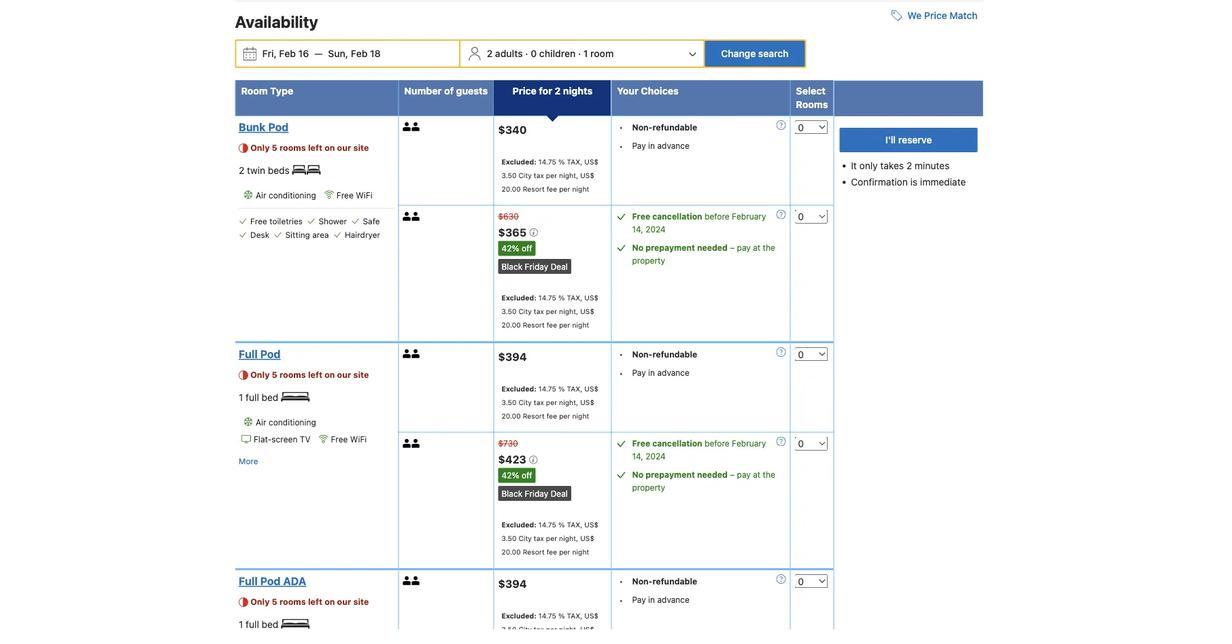 Task type: vqa. For each thing, say whether or not it's contained in the screenshot.
first & from the right
no



Task type: describe. For each thing, give the bounding box(es) containing it.
free cancellation for $365
[[632, 212, 703, 222]]

conditioning for full pod
[[269, 418, 316, 428]]

1 more details on meals and payment options image from the top
[[777, 210, 786, 220]]

select
[[796, 86, 826, 97]]

0
[[531, 48, 537, 59]]

2 left the "twin"
[[239, 165, 244, 176]]

2 night, from the top
[[559, 308, 578, 316]]

advance for bunk pod
[[658, 141, 690, 151]]

fri, feb 16 — sun, feb 18
[[262, 48, 381, 59]]

full for full pod ada
[[239, 576, 258, 589]]

change search
[[721, 48, 789, 59]]

the for $423
[[763, 471, 775, 480]]

sitting
[[285, 230, 310, 240]]

—
[[315, 48, 323, 59]]

4 excluded: from the top
[[502, 521, 537, 530]]

4 3.50 from the top
[[502, 535, 517, 543]]

4 night, from the top
[[559, 535, 578, 543]]

4 • from the top
[[620, 369, 623, 379]]

no prepayment needed for $365
[[632, 244, 728, 253]]

only
[[860, 160, 878, 172]]

in for full pod
[[648, 368, 655, 378]]

refundable for bunk pod
[[653, 123, 697, 132]]

4 % from the top
[[558, 521, 565, 530]]

4 night from the top
[[572, 549, 589, 557]]

2 20.00 from the top
[[502, 321, 521, 330]]

2 city from the top
[[519, 308, 532, 316]]

us$ inside 14.75 % tax, us$ 3.50 city tax per night, us
[[585, 612, 599, 621]]

full pod
[[239, 348, 281, 361]]

4 20.00 from the top
[[502, 549, 521, 557]]

price inside dropdown button
[[924, 10, 947, 21]]

2 tax, from the top
[[567, 294, 583, 302]]

2 · from the left
[[578, 48, 581, 59]]

room
[[591, 48, 614, 59]]

room
[[241, 86, 268, 97]]

2 right 'for'
[[555, 86, 561, 97]]

nights
[[563, 86, 593, 97]]

pay in advance for full pod
[[632, 368, 690, 378]]

3.50 for full pod ada
[[502, 626, 517, 631]]

site for full pod ada
[[353, 597, 369, 607]]

1 20.00 from the top
[[502, 185, 521, 193]]

is
[[911, 177, 918, 188]]

4 14.75 % tax, us$ 3.50 city tax per night, us$ 20.00 resort fee per night from the top
[[502, 521, 599, 557]]

42% for $365
[[502, 244, 519, 254]]

left for bunk pod
[[308, 143, 322, 153]]

bunk pod link
[[239, 121, 391, 134]]

choices
[[641, 86, 679, 97]]

advance for full pod ada
[[658, 596, 690, 605]]

friday for $365
[[525, 262, 549, 272]]

$630
[[498, 212, 519, 222]]

city for full pod
[[519, 399, 532, 407]]

2 more details on meals and payment options image from the top
[[777, 438, 786, 447]]

2 excluded: from the top
[[502, 294, 537, 302]]

pay for full pod
[[632, 368, 646, 378]]

pod for bunk pod
[[268, 121, 289, 134]]

1 14.75 % tax, us$ 3.50 city tax per night, us$ 20.00 resort fee per night from the top
[[502, 158, 599, 193]]

only for full pod ada
[[250, 597, 270, 607]]

on for full pod ada
[[325, 597, 335, 607]]

night, for bunk pod
[[559, 171, 578, 180]]

minutes
[[915, 160, 950, 172]]

more details on meals and payment options image for $394
[[777, 575, 786, 585]]

rooms
[[796, 99, 828, 110]]

non- for full pod
[[632, 350, 653, 360]]

1 feb from the left
[[279, 48, 296, 59]]

confirmation
[[851, 177, 908, 188]]

1 vertical spatial wifi
[[350, 435, 367, 445]]

rooms for bunk pod
[[280, 143, 306, 153]]

1 full bed
[[239, 393, 281, 404]]

4 resort from the top
[[523, 549, 545, 557]]

5 for full pod
[[272, 370, 277, 380]]

14, for $423
[[632, 453, 644, 462]]

search
[[759, 48, 789, 59]]

friday for $423
[[525, 490, 549, 499]]

3 night from the top
[[572, 412, 589, 421]]

children
[[539, 48, 576, 59]]

your choices
[[617, 86, 679, 97]]

your
[[617, 86, 639, 97]]

hairdryer
[[345, 230, 380, 240]]

pod for full pod
[[260, 348, 281, 361]]

more link
[[239, 455, 258, 469]]

3 14.75 % tax, us$ 3.50 city tax per night, us$ 20.00 resort fee per night from the top
[[502, 385, 599, 421]]

14.75 for full pod
[[539, 385, 556, 393]]

only 5 rooms left on our site for bunk pod
[[250, 143, 369, 153]]

air conditioning for bunk pod
[[256, 191, 316, 200]]

it only takes 2 minutes confirmation is immediate
[[851, 160, 966, 188]]

only 5 rooms left on our site for full pod
[[250, 370, 369, 380]]

before february 14, 2024 for $423
[[632, 440, 766, 462]]

site for bunk pod
[[353, 143, 369, 153]]

2024 for $365
[[646, 225, 666, 235]]

cancellation for $365
[[653, 212, 703, 222]]

2 feb from the left
[[351, 48, 368, 59]]

2 14.75 % tax, us$ 3.50 city tax per night, us$ 20.00 resort fee per night from the top
[[502, 294, 599, 330]]

city for full pod ada
[[519, 626, 532, 631]]

4 14.75 from the top
[[539, 521, 556, 530]]

3 resort from the top
[[523, 412, 545, 421]]

2 inside it only takes 2 minutes confirmation is immediate
[[907, 160, 912, 172]]

for
[[539, 86, 553, 97]]

1 inside button
[[584, 48, 588, 59]]

black for $365
[[502, 262, 523, 272]]

full pod link
[[239, 348, 391, 362]]

bunk
[[239, 121, 266, 134]]

advance for full pod
[[658, 368, 690, 378]]

5 for bunk pod
[[272, 143, 277, 153]]

tv
[[300, 435, 311, 445]]

twin
[[247, 165, 265, 176]]

18
[[370, 48, 381, 59]]

toiletries
[[270, 217, 303, 226]]

match
[[950, 10, 978, 21]]

1 vertical spatial price
[[513, 86, 537, 97]]

$340
[[498, 124, 527, 136]]

1 night from the top
[[572, 185, 589, 193]]

42% off for $423
[[502, 472, 532, 481]]

select rooms
[[796, 86, 828, 110]]

2 more details on meals and payment options image from the top
[[777, 348, 786, 357]]

2024 for $423
[[646, 453, 666, 462]]

bed
[[262, 393, 279, 404]]

full
[[246, 393, 259, 404]]

% for bunk pod
[[558, 158, 565, 166]]

more
[[239, 457, 258, 467]]

2 adults · 0 children · 1 room button
[[462, 41, 702, 67]]

the for $365
[[763, 244, 775, 253]]

pay for $423
[[737, 471, 751, 480]]

black friday deal for $365
[[502, 262, 568, 272]]

needed for $423
[[697, 471, 728, 480]]

rooms for full pod
[[280, 370, 306, 380]]

desk
[[250, 230, 270, 240]]

availability
[[235, 12, 318, 32]]

flat-
[[254, 435, 272, 445]]

i'll reserve
[[886, 135, 932, 146]]

6 • from the top
[[620, 597, 623, 606]]

free toiletries
[[250, 217, 303, 226]]

4 tax, from the top
[[567, 521, 583, 530]]

sun, feb 18 button
[[323, 42, 386, 66]]

tax for full pod ada
[[534, 626, 544, 631]]

1 vertical spatial free wifi
[[331, 435, 367, 445]]

non-refundable for bunk pod
[[632, 123, 697, 132]]

ada
[[283, 576, 306, 589]]

flat-screen tv
[[254, 435, 311, 445]]

2 • from the top
[[620, 142, 623, 152]]

3 • from the top
[[620, 350, 623, 360]]

i'll reserve button
[[840, 128, 978, 153]]

it
[[851, 160, 857, 172]]

change
[[721, 48, 756, 59]]

0 horizontal spatial 1
[[239, 393, 243, 404]]

2 % from the top
[[558, 294, 565, 302]]

room type
[[241, 86, 293, 97]]

1 resort from the top
[[523, 185, 545, 193]]

free cancellation for $423
[[632, 440, 703, 449]]

immediate
[[920, 177, 966, 188]]

only for bunk pod
[[250, 143, 270, 153]]

4 tax from the top
[[534, 535, 544, 543]]

takes
[[881, 160, 904, 172]]

2 3.50 from the top
[[502, 308, 517, 316]]

adults
[[495, 48, 523, 59]]

february for $365
[[732, 212, 766, 222]]

3 fee from the top
[[547, 412, 557, 421]]

– pay at the property for $365
[[632, 244, 775, 266]]

black friday deal. you're getting a reduced rate because this property is offering a discount when you book before nov 29, 2023 and stay before dec 31, 2024.. element for $365
[[498, 260, 571, 274]]

property for $365
[[632, 257, 665, 266]]

tax, for bunk pod
[[567, 158, 583, 166]]

% for full pod
[[558, 385, 565, 393]]

14.75 for full pod ada
[[539, 612, 556, 621]]

property for $423
[[632, 484, 665, 493]]

$730
[[498, 440, 518, 449]]

5 • from the top
[[620, 578, 623, 587]]

non-refundable for full pod ada
[[632, 577, 697, 587]]

type
[[270, 86, 293, 97]]

2 fee from the top
[[547, 321, 557, 330]]

price for 2 nights
[[513, 86, 593, 97]]

cancellation for $423
[[653, 440, 703, 449]]



Task type: locate. For each thing, give the bounding box(es) containing it.
1 tax, from the top
[[567, 158, 583, 166]]

air down 2 twin beds
[[256, 191, 266, 200]]

deal for $423
[[551, 490, 568, 499]]

14.75 for bunk pod
[[539, 158, 556, 166]]

friday down $365
[[525, 262, 549, 272]]

night, inside 14.75 % tax, us$ 3.50 city tax per night, us
[[559, 626, 578, 631]]

safe
[[363, 217, 380, 226]]

1 vertical spatial black friday deal
[[502, 490, 568, 499]]

feb
[[279, 48, 296, 59], [351, 48, 368, 59]]

pod up bed on the left bottom of the page
[[260, 348, 281, 361]]

we price match button
[[886, 4, 983, 28]]

2 full from the top
[[239, 576, 258, 589]]

1 vertical spatial site
[[353, 370, 369, 380]]

advance
[[658, 141, 690, 151], [658, 368, 690, 378], [658, 596, 690, 605]]

0 vertical spatial site
[[353, 143, 369, 153]]

1 vertical spatial prepayment
[[646, 471, 695, 480]]

in for full pod ada
[[648, 596, 655, 605]]

prepayment for $423
[[646, 471, 695, 480]]

1 vertical spatial off
[[522, 472, 532, 481]]

change search button
[[705, 41, 805, 67]]

% for full pod ada
[[558, 612, 565, 621]]

42% off down $365
[[502, 244, 532, 254]]

2 site from the top
[[353, 370, 369, 380]]

1 only 5 rooms left on our site from the top
[[250, 143, 369, 153]]

we price match
[[908, 10, 978, 21]]

2 vertical spatial non-refundable
[[632, 577, 697, 587]]

5 for full pod ada
[[272, 597, 277, 607]]

0 vertical spatial pay
[[632, 141, 646, 151]]

0 vertical spatial refundable
[[653, 123, 697, 132]]

1
[[584, 48, 588, 59], [239, 393, 243, 404]]

2 vertical spatial pay
[[632, 596, 646, 605]]

42% off. you're getting a reduced rate because this property is offering a discount.. element for $365
[[498, 242, 536, 257]]

2 only from the top
[[250, 370, 270, 380]]

wifi right 'tv'
[[350, 435, 367, 445]]

14.75 % tax, us$ 3.50 city tax per night, us
[[502, 612, 599, 631]]

1 vertical spatial 42% off. you're getting a reduced rate because this property is offering a discount.. element
[[498, 469, 536, 484]]

left down bunk pod link
[[308, 143, 322, 153]]

1 only from the top
[[250, 143, 270, 153]]

2 – from the top
[[730, 471, 735, 480]]

1 tax from the top
[[534, 171, 544, 180]]

$394 for full pod
[[498, 351, 527, 364]]

1 vertical spatial black
[[502, 490, 523, 499]]

guests
[[456, 86, 488, 97]]

black for $423
[[502, 490, 523, 499]]

3 refundable from the top
[[653, 577, 697, 587]]

2 february from the top
[[732, 440, 766, 449]]

non-refundable for full pod
[[632, 350, 697, 360]]

0 vertical spatial cancellation
[[653, 212, 703, 222]]

1 vertical spatial before february 14, 2024
[[632, 440, 766, 462]]

off for $423
[[522, 472, 532, 481]]

1 pay from the top
[[737, 244, 751, 253]]

0 vertical spatial pod
[[268, 121, 289, 134]]

5
[[272, 143, 277, 153], [272, 370, 277, 380], [272, 597, 277, 607]]

0 vertical spatial friday
[[525, 262, 549, 272]]

1 vertical spatial the
[[763, 471, 775, 480]]

2 2024 from the top
[[646, 453, 666, 462]]

0 vertical spatial left
[[308, 143, 322, 153]]

left down full pod ada link
[[308, 597, 322, 607]]

1 vertical spatial 2024
[[646, 453, 666, 462]]

1 needed from the top
[[697, 244, 728, 253]]

0 vertical spatial 42% off
[[502, 244, 532, 254]]

1 3.50 from the top
[[502, 171, 517, 180]]

february for $423
[[732, 440, 766, 449]]

no prepayment needed for $423
[[632, 471, 728, 480]]

$394
[[498, 351, 527, 364], [498, 578, 527, 591]]

1 42% from the top
[[502, 244, 519, 254]]

2 resort from the top
[[523, 321, 545, 330]]

42% down $423 on the bottom of page
[[502, 472, 519, 481]]

tax for bunk pod
[[534, 171, 544, 180]]

friday down $423 on the bottom of page
[[525, 490, 549, 499]]

fri, feb 16 button
[[257, 42, 315, 66]]

1 left room
[[584, 48, 588, 59]]

2 vertical spatial pay in advance
[[632, 596, 690, 605]]

night, for full pod
[[559, 399, 578, 407]]

0 vertical spatial air
[[256, 191, 266, 200]]

site down bunk pod link
[[353, 143, 369, 153]]

2 42% off from the top
[[502, 472, 532, 481]]

1 vertical spatial 42%
[[502, 472, 519, 481]]

our for bunk pod
[[337, 143, 351, 153]]

off
[[522, 244, 532, 254], [522, 472, 532, 481]]

42% down $365
[[502, 244, 519, 254]]

0 vertical spatial advance
[[658, 141, 690, 151]]

%
[[558, 158, 565, 166], [558, 294, 565, 302], [558, 385, 565, 393], [558, 521, 565, 530], [558, 612, 565, 621]]

property
[[632, 257, 665, 266], [632, 484, 665, 493]]

only 5 rooms left on our site down bunk pod link
[[250, 143, 369, 153]]

night
[[572, 185, 589, 193], [572, 321, 589, 330], [572, 412, 589, 421], [572, 549, 589, 557]]

2 vertical spatial site
[[353, 597, 369, 607]]

1 vertical spatial at
[[753, 471, 761, 480]]

pay in advance
[[632, 141, 690, 151], [632, 368, 690, 378], [632, 596, 690, 605]]

1 horizontal spatial price
[[924, 10, 947, 21]]

of
[[444, 86, 454, 97]]

1 vertical spatial 5
[[272, 370, 277, 380]]

black down $365
[[502, 262, 523, 272]]

$365
[[498, 227, 529, 240]]

1 vertical spatial only 5 rooms left on our site
[[250, 370, 369, 380]]

1 pay from the top
[[632, 141, 646, 151]]

0 vertical spatial no prepayment needed
[[632, 244, 728, 253]]

3 20.00 from the top
[[502, 412, 521, 421]]

before february 14, 2024
[[632, 212, 766, 235], [632, 440, 766, 462]]

no
[[632, 244, 644, 253], [632, 471, 644, 480]]

4 fee from the top
[[547, 549, 557, 557]]

left down the "full pod" link
[[308, 370, 322, 380]]

1 the from the top
[[763, 244, 775, 253]]

0 vertical spatial pay
[[737, 244, 751, 253]]

2 left from the top
[[308, 370, 322, 380]]

5 tax, from the top
[[567, 612, 583, 621]]

42% off down $423 on the bottom of page
[[502, 472, 532, 481]]

2 before february 14, 2024 from the top
[[632, 440, 766, 462]]

in for bunk pod
[[648, 141, 655, 151]]

pod
[[268, 121, 289, 134], [260, 348, 281, 361], [260, 576, 281, 589]]

full for full pod
[[239, 348, 258, 361]]

2 needed from the top
[[697, 471, 728, 480]]

full pod ada
[[239, 576, 306, 589]]

1 vertical spatial –
[[730, 471, 735, 480]]

rooms down the "full pod" link
[[280, 370, 306, 380]]

price left 'for'
[[513, 86, 537, 97]]

1 · from the left
[[525, 48, 528, 59]]

42%
[[502, 244, 519, 254], [502, 472, 519, 481]]

black friday deal down $423 on the bottom of page
[[502, 490, 568, 499]]

1 vertical spatial more details on meals and payment options image
[[777, 348, 786, 357]]

2 twin beds
[[239, 165, 292, 176]]

the
[[763, 244, 775, 253], [763, 471, 775, 480]]

black friday deal
[[502, 262, 568, 272], [502, 490, 568, 499]]

2
[[487, 48, 493, 59], [555, 86, 561, 97], [907, 160, 912, 172], [239, 165, 244, 176]]

our for full pod
[[337, 370, 351, 380]]

3.50 inside 14.75 % tax, us$ 3.50 city tax per night, us
[[502, 626, 517, 631]]

price right we
[[924, 10, 947, 21]]

0 vertical spatial full
[[239, 348, 258, 361]]

0 vertical spatial 1
[[584, 48, 588, 59]]

rooms down ada
[[280, 597, 306, 607]]

14.75 inside 14.75 % tax, us$ 3.50 city tax per night, us
[[539, 612, 556, 621]]

2 left adults
[[487, 48, 493, 59]]

42% for $423
[[502, 472, 519, 481]]

2 non- from the top
[[632, 350, 653, 360]]

excluded: for full pod ada
[[502, 612, 537, 621]]

0 vertical spatial only 5 rooms left on our site
[[250, 143, 369, 153]]

black friday deal. you're getting a reduced rate because this property is offering a discount when you book before nov 29, 2023 and stay before dec 31, 2024.. element down $365
[[498, 260, 571, 274]]

excluded:
[[502, 158, 537, 166], [502, 294, 537, 302], [502, 385, 537, 393], [502, 521, 537, 530], [502, 612, 537, 621]]

wifi
[[356, 191, 373, 200], [350, 435, 367, 445]]

3 left from the top
[[308, 597, 322, 607]]

no for $365
[[632, 244, 644, 253]]

1 full from the top
[[239, 348, 258, 361]]

2 vertical spatial more details on meals and payment options image
[[777, 575, 786, 585]]

our
[[337, 143, 351, 153], [337, 370, 351, 380], [337, 597, 351, 607]]

only 5 rooms left on our site down the "full pod" link
[[250, 370, 369, 380]]

$423
[[498, 454, 529, 467]]

refundable for full pod
[[653, 350, 697, 360]]

price
[[924, 10, 947, 21], [513, 86, 537, 97]]

resort
[[523, 185, 545, 193], [523, 321, 545, 330], [523, 412, 545, 421], [523, 549, 545, 557]]

0 vertical spatial before
[[705, 212, 730, 222]]

0 vertical spatial needed
[[697, 244, 728, 253]]

1 friday from the top
[[525, 262, 549, 272]]

1 vertical spatial pay in advance
[[632, 368, 690, 378]]

0 vertical spatial free wifi
[[337, 191, 373, 200]]

1 free cancellation from the top
[[632, 212, 703, 222]]

pod for full pod ada
[[260, 576, 281, 589]]

0 vertical spatial only
[[250, 143, 270, 153]]

pay in advance for full pod ada
[[632, 596, 690, 605]]

0 vertical spatial 2024
[[646, 225, 666, 235]]

on for full pod
[[325, 370, 335, 380]]

0 vertical spatial deal
[[551, 262, 568, 272]]

16
[[298, 48, 309, 59]]

rooms
[[280, 143, 306, 153], [280, 370, 306, 380], [280, 597, 306, 607]]

1 42% off. you're getting a reduced rate because this property is offering a discount.. element from the top
[[498, 242, 536, 257]]

2 cancellation from the top
[[653, 440, 703, 449]]

2 vertical spatial on
[[325, 597, 335, 607]]

5 down the bunk pod
[[272, 143, 277, 153]]

2024
[[646, 225, 666, 235], [646, 453, 666, 462]]

0 vertical spatial price
[[924, 10, 947, 21]]

february
[[732, 212, 766, 222], [732, 440, 766, 449]]

1 vertical spatial no prepayment needed
[[632, 471, 728, 480]]

site down full pod ada link
[[353, 597, 369, 607]]

left for full pod
[[308, 370, 322, 380]]

our down full pod ada link
[[337, 597, 351, 607]]

more details on meals and payment options image for $340
[[777, 121, 786, 130]]

0 vertical spatial before february 14, 2024
[[632, 212, 766, 235]]

night, for full pod ada
[[559, 626, 578, 631]]

wifi up safe
[[356, 191, 373, 200]]

1 air from the top
[[256, 191, 266, 200]]

2 vertical spatial pod
[[260, 576, 281, 589]]

full pod ada link
[[239, 575, 391, 589]]

0 vertical spatial – pay at the property
[[632, 244, 775, 266]]

number
[[404, 86, 442, 97]]

sun,
[[328, 48, 348, 59]]

42% off for $365
[[502, 244, 532, 254]]

non- for full pod ada
[[632, 577, 653, 587]]

1 vertical spatial pay
[[632, 368, 646, 378]]

42% off. you're getting a reduced rate because this property is offering a discount.. element for $423
[[498, 469, 536, 484]]

0 vertical spatial free cancellation
[[632, 212, 703, 222]]

·
[[525, 48, 528, 59], [578, 48, 581, 59]]

full up full
[[239, 348, 258, 361]]

2 vertical spatial rooms
[[280, 597, 306, 607]]

1 vertical spatial friday
[[525, 490, 549, 499]]

black friday deal. you're getting a reduced rate because this property is offering a discount when you book before nov 29, 2023 and stay before dec 31, 2024.. element down $423 on the bottom of page
[[498, 487, 571, 502]]

1 rooms from the top
[[280, 143, 306, 153]]

1 $394 from the top
[[498, 351, 527, 364]]

pay in advance for bunk pod
[[632, 141, 690, 151]]

air conditioning down beds
[[256, 191, 316, 200]]

1 vertical spatial free cancellation
[[632, 440, 703, 449]]

% inside 14.75 % tax, us$ 3.50 city tax per night, us
[[558, 612, 565, 621]]

at for $423
[[753, 471, 761, 480]]

5 down full pod ada
[[272, 597, 277, 607]]

before february 14, 2024 for $365
[[632, 212, 766, 235]]

2 advance from the top
[[658, 368, 690, 378]]

1 vertical spatial conditioning
[[269, 418, 316, 428]]

1 site from the top
[[353, 143, 369, 153]]

2 tax from the top
[[534, 308, 544, 316]]

0 vertical spatial black friday deal
[[502, 262, 568, 272]]

tax
[[534, 171, 544, 180], [534, 308, 544, 316], [534, 399, 544, 407], [534, 535, 544, 543], [534, 626, 544, 631]]

42% off
[[502, 244, 532, 254], [502, 472, 532, 481]]

fri,
[[262, 48, 277, 59]]

1 before from the top
[[705, 212, 730, 222]]

off for $365
[[522, 244, 532, 254]]

fee
[[547, 185, 557, 193], [547, 321, 557, 330], [547, 412, 557, 421], [547, 549, 557, 557]]

2 inside button
[[487, 48, 493, 59]]

2 42% from the top
[[502, 472, 519, 481]]

only 5 rooms left on our site down full pod ada link
[[250, 597, 369, 607]]

1 14.75 from the top
[[539, 158, 556, 166]]

1 left full
[[239, 393, 243, 404]]

2 14.75 from the top
[[539, 294, 556, 302]]

off down $423 on the bottom of page
[[522, 472, 532, 481]]

1 night, from the top
[[559, 171, 578, 180]]

per inside 14.75 % tax, us$ 3.50 city tax per night, us
[[546, 626, 557, 631]]

3 only from the top
[[250, 597, 270, 607]]

free wifi up safe
[[337, 191, 373, 200]]

black down $423 on the bottom of page
[[502, 490, 523, 499]]

off down $365
[[522, 244, 532, 254]]

pay
[[632, 141, 646, 151], [632, 368, 646, 378], [632, 596, 646, 605]]

on
[[325, 143, 335, 153], [325, 370, 335, 380], [325, 597, 335, 607]]

more details on meals and payment options image
[[777, 121, 786, 130], [777, 438, 786, 447], [777, 575, 786, 585]]

2 conditioning from the top
[[269, 418, 316, 428]]

black friday deal down $365
[[502, 262, 568, 272]]

occupancy image
[[412, 123, 421, 132], [403, 212, 412, 221], [412, 212, 421, 221], [403, 350, 412, 359], [412, 350, 421, 359], [403, 577, 412, 586], [412, 577, 421, 586]]

only down full pod
[[250, 370, 270, 380]]

prepayment for $365
[[646, 244, 695, 253]]

city inside 14.75 % tax, us$ 3.50 city tax per night, us
[[519, 626, 532, 631]]

· right children
[[578, 48, 581, 59]]

5 up bed on the left bottom of the page
[[272, 370, 277, 380]]

0 vertical spatial off
[[522, 244, 532, 254]]

1 vertical spatial february
[[732, 440, 766, 449]]

2 air conditioning from the top
[[256, 418, 316, 428]]

14, for $365
[[632, 225, 644, 235]]

2 night from the top
[[572, 321, 589, 330]]

screen
[[272, 435, 298, 445]]

full left ada
[[239, 576, 258, 589]]

3 advance from the top
[[658, 596, 690, 605]]

deal for $365
[[551, 262, 568, 272]]

1 vertical spatial rooms
[[280, 370, 306, 380]]

air conditioning up screen
[[256, 418, 316, 428]]

1 vertical spatial in
[[648, 368, 655, 378]]

1 black from the top
[[502, 262, 523, 272]]

shower
[[319, 217, 347, 226]]

5 city from the top
[[519, 626, 532, 631]]

no for $423
[[632, 471, 644, 480]]

needed
[[697, 244, 728, 253], [697, 471, 728, 480]]

more details on meals and payment options image
[[777, 210, 786, 220], [777, 348, 786, 357]]

pay for full pod ada
[[632, 596, 646, 605]]

2 vertical spatial advance
[[658, 596, 690, 605]]

1 vertical spatial cancellation
[[653, 440, 703, 449]]

1 vertical spatial deal
[[551, 490, 568, 499]]

black friday deal. you're getting a reduced rate because this property is offering a discount when you book before nov 29, 2023 and stay before dec 31, 2024.. element
[[498, 260, 571, 274], [498, 487, 571, 502]]

deal
[[551, 262, 568, 272], [551, 490, 568, 499]]

conditioning up screen
[[269, 418, 316, 428]]

pod right bunk
[[268, 121, 289, 134]]

before
[[705, 212, 730, 222], [705, 440, 730, 449]]

city
[[519, 171, 532, 180], [519, 308, 532, 316], [519, 399, 532, 407], [519, 535, 532, 543], [519, 626, 532, 631]]

2 the from the top
[[763, 471, 775, 480]]

0 vertical spatial –
[[730, 244, 735, 253]]

on down bunk pod link
[[325, 143, 335, 153]]

· left 0
[[525, 48, 528, 59]]

free wifi right 'tv'
[[331, 435, 367, 445]]

only down full pod ada
[[250, 597, 270, 607]]

1 deal from the top
[[551, 262, 568, 272]]

1 horizontal spatial 1
[[584, 48, 588, 59]]

2 vertical spatial our
[[337, 597, 351, 607]]

site down the "full pod" link
[[353, 370, 369, 380]]

0 vertical spatial property
[[632, 257, 665, 266]]

– for $423
[[730, 471, 735, 480]]

at
[[753, 244, 761, 253], [753, 471, 761, 480]]

1 vertical spatial non-refundable
[[632, 350, 697, 360]]

2 air from the top
[[256, 418, 266, 428]]

on down full pod ada link
[[325, 597, 335, 607]]

– pay at the property for $423
[[632, 471, 775, 493]]

3 % from the top
[[558, 385, 565, 393]]

2 vertical spatial refundable
[[653, 577, 697, 587]]

1 vertical spatial 42% off
[[502, 472, 532, 481]]

2 no prepayment needed from the top
[[632, 471, 728, 480]]

1 property from the top
[[632, 257, 665, 266]]

4 city from the top
[[519, 535, 532, 543]]

2 black friday deal. you're getting a reduced rate because this property is offering a discount when you book before nov 29, 2023 and stay before dec 31, 2024.. element from the top
[[498, 487, 571, 502]]

0 vertical spatial air conditioning
[[256, 191, 316, 200]]

42% off. you're getting a reduced rate because this property is offering a discount.. element down $423 on the bottom of page
[[498, 469, 536, 484]]

black
[[502, 262, 523, 272], [502, 490, 523, 499]]

on down the "full pod" link
[[325, 370, 335, 380]]

full
[[239, 348, 258, 361], [239, 576, 258, 589]]

air
[[256, 191, 266, 200], [256, 418, 266, 428]]

tax for full pod
[[534, 399, 544, 407]]

before for $423
[[705, 440, 730, 449]]

sitting area
[[285, 230, 329, 240]]

friday
[[525, 262, 549, 272], [525, 490, 549, 499]]

0 vertical spatial our
[[337, 143, 351, 153]]

0 vertical spatial at
[[753, 244, 761, 253]]

2 vertical spatial left
[[308, 597, 322, 607]]

non-refundable
[[632, 123, 697, 132], [632, 350, 697, 360], [632, 577, 697, 587]]

0 vertical spatial no
[[632, 244, 644, 253]]

5 3.50 from the top
[[502, 626, 517, 631]]

tax,
[[567, 158, 583, 166], [567, 294, 583, 302], [567, 385, 583, 393], [567, 521, 583, 530], [567, 612, 583, 621]]

per
[[546, 171, 557, 180], [559, 185, 570, 193], [546, 308, 557, 316], [559, 321, 570, 330], [546, 399, 557, 407], [559, 412, 570, 421], [546, 535, 557, 543], [559, 549, 570, 557], [546, 626, 557, 631]]

0 vertical spatial 42%
[[502, 244, 519, 254]]

1 non-refundable from the top
[[632, 123, 697, 132]]

2 vertical spatial only 5 rooms left on our site
[[250, 597, 369, 607]]

beds
[[268, 165, 290, 176]]

1 2024 from the top
[[646, 225, 666, 235]]

1 vertical spatial refundable
[[653, 350, 697, 360]]

1 – from the top
[[730, 244, 735, 253]]

air conditioning
[[256, 191, 316, 200], [256, 418, 316, 428]]

our down the "full pod" link
[[337, 370, 351, 380]]

1 advance from the top
[[658, 141, 690, 151]]

1 vertical spatial non-
[[632, 350, 653, 360]]

left
[[308, 143, 322, 153], [308, 370, 322, 380], [308, 597, 322, 607]]

2 $394 from the top
[[498, 578, 527, 591]]

bunk pod
[[239, 121, 289, 134]]

0 vertical spatial february
[[732, 212, 766, 222]]

5 excluded: from the top
[[502, 612, 537, 621]]

area
[[312, 230, 329, 240]]

rooms for full pod ada
[[280, 597, 306, 607]]

1 vertical spatial needed
[[697, 471, 728, 480]]

2 black friday deal from the top
[[502, 490, 568, 499]]

air for full
[[256, 418, 266, 428]]

1 vertical spatial black friday deal. you're getting a reduced rate because this property is offering a discount when you book before nov 29, 2023 and stay before dec 31, 2024.. element
[[498, 487, 571, 502]]

1 vertical spatial pod
[[260, 348, 281, 361]]

2 vertical spatial only
[[250, 597, 270, 607]]

city for bunk pod
[[519, 171, 532, 180]]

non- for bunk pod
[[632, 123, 653, 132]]

rooms up beds
[[280, 143, 306, 153]]

1 horizontal spatial feb
[[351, 48, 368, 59]]

– for $365
[[730, 244, 735, 253]]

2 5 from the top
[[272, 370, 277, 380]]

pay for $365
[[737, 244, 751, 253]]

feb left 16
[[279, 48, 296, 59]]

0 vertical spatial non-refundable
[[632, 123, 697, 132]]

pod left ada
[[260, 576, 281, 589]]

occupancy image
[[403, 123, 412, 132], [403, 440, 412, 448], [412, 440, 421, 448]]

0 horizontal spatial ·
[[525, 48, 528, 59]]

1 14, from the top
[[632, 225, 644, 235]]

0 vertical spatial $394
[[498, 351, 527, 364]]

$394 for full pod ada
[[498, 578, 527, 591]]

0 vertical spatial pay in advance
[[632, 141, 690, 151]]

0 vertical spatial 14,
[[632, 225, 644, 235]]

0 horizontal spatial feb
[[279, 48, 296, 59]]

3 only 5 rooms left on our site from the top
[[250, 597, 369, 607]]

0 vertical spatial wifi
[[356, 191, 373, 200]]

1 • from the top
[[620, 123, 623, 132]]

our for full pod ada
[[337, 597, 351, 607]]

2 vertical spatial 5
[[272, 597, 277, 607]]

–
[[730, 244, 735, 253], [730, 471, 735, 480]]

tax inside 14.75 % tax, us$ 3.50 city tax per night, us
[[534, 626, 544, 631]]

pay
[[737, 244, 751, 253], [737, 471, 751, 480]]

conditioning up toiletries
[[269, 191, 316, 200]]

2 in from the top
[[648, 368, 655, 378]]

42% off. you're getting a reduced rate because this property is offering a discount.. element down $365
[[498, 242, 536, 257]]

at for $365
[[753, 244, 761, 253]]

3 pay from the top
[[632, 596, 646, 605]]

only 5 rooms left on our site for full pod ada
[[250, 597, 369, 607]]

1 black friday deal. you're getting a reduced rate because this property is offering a discount when you book before nov 29, 2023 and stay before dec 31, 2024.. element from the top
[[498, 260, 571, 274]]

only down the bunk pod
[[250, 143, 270, 153]]

14.75
[[539, 158, 556, 166], [539, 294, 556, 302], [539, 385, 556, 393], [539, 521, 556, 530], [539, 612, 556, 621]]

we
[[908, 10, 922, 21]]

1 prepayment from the top
[[646, 244, 695, 253]]

conditioning for bunk pod
[[269, 191, 316, 200]]

number of guests
[[404, 86, 488, 97]]

3 5 from the top
[[272, 597, 277, 607]]

42% off. you're getting a reduced rate because this property is offering a discount.. element
[[498, 242, 536, 257], [498, 469, 536, 484]]

0 vertical spatial prepayment
[[646, 244, 695, 253]]

feb left 18
[[351, 48, 368, 59]]

3.50 for full pod
[[502, 399, 517, 407]]

conditioning
[[269, 191, 316, 200], [269, 418, 316, 428]]

left for full pod ada
[[308, 597, 322, 607]]

3 pay in advance from the top
[[632, 596, 690, 605]]

2 up 'is'
[[907, 160, 912, 172]]

1 vertical spatial more details on meals and payment options image
[[777, 438, 786, 447]]

1 vertical spatial $394
[[498, 578, 527, 591]]

1 vertical spatial on
[[325, 370, 335, 380]]

before for $365
[[705, 212, 730, 222]]

our down bunk pod link
[[337, 143, 351, 153]]

tax, inside 14.75 % tax, us$ 3.50 city tax per night, us
[[567, 612, 583, 621]]

1 fee from the top
[[547, 185, 557, 193]]

2 rooms from the top
[[280, 370, 306, 380]]

1 in from the top
[[648, 141, 655, 151]]

3.50 for bunk pod
[[502, 171, 517, 180]]

1 our from the top
[[337, 143, 351, 153]]

2 adults · 0 children · 1 room
[[487, 48, 614, 59]]

1 air conditioning from the top
[[256, 191, 316, 200]]

0 vertical spatial rooms
[[280, 143, 306, 153]]

air up flat-
[[256, 418, 266, 428]]

3 in from the top
[[648, 596, 655, 605]]



